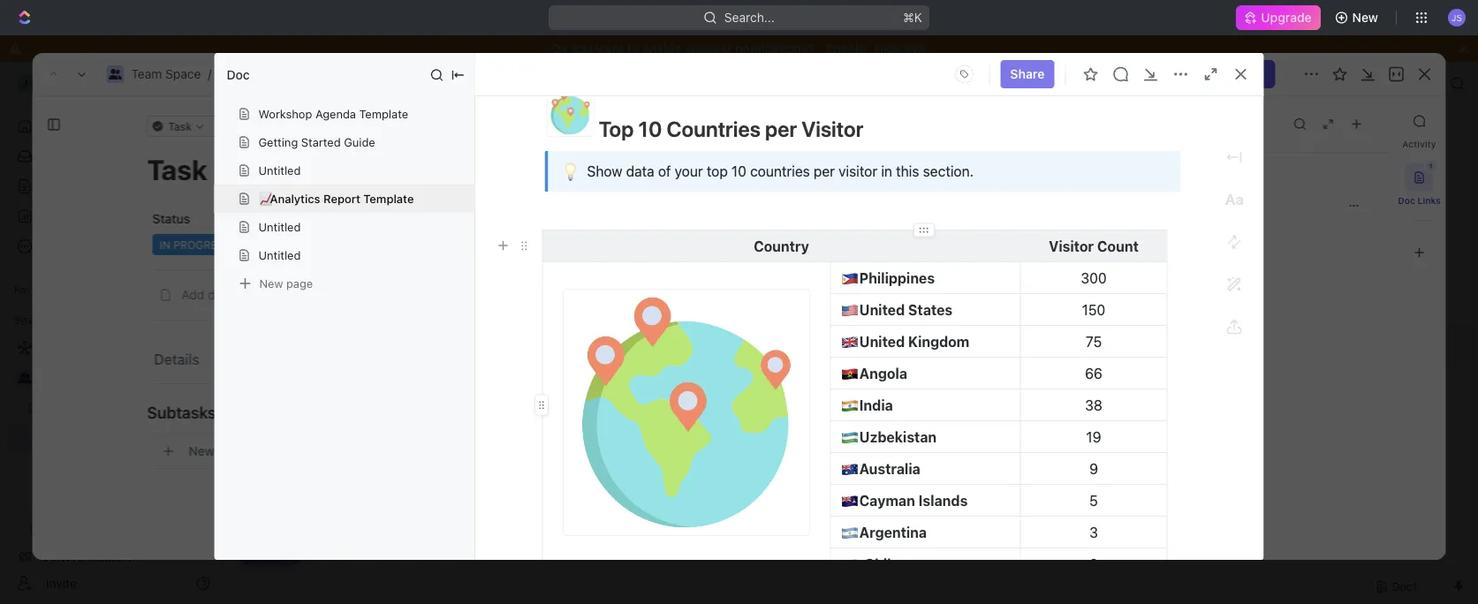 Task type: locate. For each thing, give the bounding box(es) containing it.
0 vertical spatial hide
[[875, 41, 902, 56]]

share down upgrade link
[[1266, 76, 1300, 90]]

do
[[552, 41, 568, 56]]

created
[[1122, 68, 1162, 80]]

in right visitor
[[881, 163, 892, 180]]

uzbekistan
[[859, 429, 937, 446]]

0 horizontal spatial visitor
[[801, 117, 863, 142]]

to down calendar "link"
[[403, 212, 415, 226]]

1 horizontal spatial project
[[449, 76, 490, 90]]

add task up customize
[[1351, 140, 1405, 155]]

states
[[908, 302, 953, 319]]

0 vertical spatial per
[[765, 117, 797, 142]]

1 vertical spatial in
[[289, 277, 300, 289]]

template up guide
[[359, 107, 408, 121]]

doc down relationships
[[759, 237, 780, 251]]

1 horizontal spatial 10
[[731, 163, 746, 180]]

united inside '🇺🇸 united states'
[[859, 302, 905, 319]]

1 horizontal spatial to
[[628, 41, 639, 56]]

0 vertical spatial task
[[1378, 140, 1405, 155]]

1 down activity
[[1430, 162, 1433, 170]]

🇦🇺 australia
[[841, 461, 920, 479]]

to right want
[[628, 41, 639, 56]]

want
[[596, 41, 624, 56]]

getting started guide
[[259, 136, 375, 149]]

0 horizontal spatial user group image
[[18, 373, 31, 384]]

1 for 1 doc
[[750, 237, 756, 251]]

cayman
[[859, 493, 915, 510]]

1 vertical spatial 2
[[353, 132, 368, 161]]

upgrade
[[1262, 10, 1312, 25]]

1 doc
[[750, 237, 780, 251]]

australia
[[859, 461, 920, 478]]

2 horizontal spatial task
[[1378, 140, 1405, 155]]

islands
[[918, 493, 968, 510]]

dates
[[539, 212, 573, 226]]

task sidebar content section
[[1021, 96, 1393, 560]]

untitled down 📈analytics
[[259, 221, 301, 234]]

1 vertical spatial add task button
[[413, 273, 488, 294]]

argentina
[[859, 525, 927, 542]]

untitled down 'getting' on the left top
[[259, 164, 301, 177]]

relationships
[[733, 212, 811, 226]]

0 horizontal spatial add task
[[435, 277, 481, 289]]

united for united kingdom
[[859, 334, 905, 351]]

new for new page
[[259, 277, 283, 290]]

add up customize
[[1351, 140, 1374, 155]]

user group image
[[242, 79, 253, 88], [18, 373, 31, 384]]

new up automations
[[1353, 10, 1379, 25]]

favorites button
[[7, 279, 68, 301]]

this left section.
[[896, 163, 919, 180]]

2 vertical spatial 1
[[750, 237, 756, 251]]

1 inside button
[[1430, 162, 1433, 170]]

team
[[131, 67, 162, 81]]

0 horizontal spatial share
[[1011, 67, 1045, 81]]

description
[[207, 288, 271, 302]]

countries
[[750, 163, 810, 180]]

united inside 🇬🇧 united kingdom
[[859, 334, 905, 351]]

1 vertical spatial 1
[[1102, 174, 1108, 188]]

task
[[1378, 140, 1405, 155], [458, 277, 481, 289], [217, 444, 244, 459]]

js button
[[1443, 4, 1472, 32]]

doc right /
[[227, 68, 250, 82]]

doc for doc
[[227, 68, 250, 82]]

new for new task
[[188, 444, 214, 459]]

1 vertical spatial visitor
[[1049, 238, 1094, 255]]

0 horizontal spatial new
[[188, 444, 214, 459]]

1 vertical spatial untitled
[[259, 221, 301, 234]]

1 horizontal spatial add task button
[[1340, 133, 1415, 162]]

150
[[1082, 302, 1106, 319]]

0 vertical spatial add task button
[[1340, 133, 1415, 162]]

1 horizontal spatial 2
[[494, 76, 501, 90]]

untitled
[[259, 164, 301, 177], [259, 221, 301, 234], [259, 249, 301, 262]]

1 right "docs"
[[1102, 174, 1108, 188]]

add down calendar "link"
[[435, 277, 455, 289]]

hide button
[[871, 230, 909, 251]]

0 vertical spatial this
[[905, 41, 927, 56]]

1 horizontal spatial user group image
[[242, 79, 253, 88]]

visitor up the 300
[[1049, 238, 1094, 255]]

75
[[1086, 334, 1102, 351]]

86dqk6r6a button
[[212, 116, 283, 137]]

1 right assignees
[[750, 237, 756, 251]]

300
[[1081, 270, 1107, 287]]

2 vertical spatial untitled
[[259, 249, 301, 262]]

2 vertical spatial new
[[188, 444, 214, 459]]

india
[[859, 398, 893, 414]]

1 vertical spatial per
[[814, 163, 835, 180]]

0 vertical spatial in
[[881, 163, 892, 180]]

mind map
[[627, 190, 684, 205]]

0 vertical spatial add task
[[1351, 140, 1405, 155]]

united down 🇵🇭 philippines
[[859, 302, 905, 319]]

add task down calendar
[[435, 277, 481, 289]]

1 horizontal spatial share
[[1231, 67, 1265, 81]]

1 vertical spatial add task
[[435, 277, 481, 289]]

0 horizontal spatial per
[[765, 117, 797, 142]]

per left visitor
[[814, 163, 835, 180]]

tree
[[7, 334, 217, 603]]

invite
[[46, 576, 77, 591]]

project
[[449, 76, 490, 90], [268, 132, 347, 161]]

favorites
[[14, 284, 61, 296]]

2 horizontal spatial new
[[1353, 10, 1379, 25]]

hide up philippines
[[879, 235, 902, 247]]

0 horizontal spatial add task button
[[413, 273, 488, 294]]

Search tasks... text field
[[1259, 228, 1435, 254]]

1 united from the top
[[859, 302, 905, 319]]

per
[[765, 117, 797, 142], [814, 163, 835, 180]]

user group image
[[109, 69, 122, 80]]

do you want to enable browser notifications? enable hide this
[[552, 41, 927, 56]]

show
[[587, 163, 622, 180]]

share button right 17
[[1221, 60, 1276, 88]]

chile
[[864, 557, 899, 573]]

enable
[[827, 41, 866, 56]]

user group image down spaces
[[18, 373, 31, 384]]

0 vertical spatial 10
[[638, 117, 662, 142]]

1 vertical spatial user group image
[[18, 373, 31, 384]]

🇰🇾
[[841, 495, 855, 511]]

0 horizontal spatial 1
[[750, 237, 756, 251]]

task inside button
[[217, 444, 244, 459]]

notifications?
[[736, 41, 815, 56]]

2 vertical spatial 2
[[1090, 557, 1098, 573]]

1 vertical spatial new
[[259, 277, 283, 290]]

1 horizontal spatial 1
[[1102, 174, 1108, 188]]

🇬🇧 united kingdom
[[841, 334, 970, 352]]

new
[[1353, 10, 1379, 25], [259, 277, 283, 290], [188, 444, 214, 459]]

hide
[[875, 41, 902, 56], [879, 235, 902, 247]]

19
[[1086, 429, 1101, 446]]

search...
[[725, 10, 775, 25]]

0 vertical spatial user group image
[[242, 79, 253, 88]]

this down ⌘k
[[905, 41, 927, 56]]

doc inside "task sidebar navigation" tab list
[[1398, 195, 1416, 206]]

new task
[[188, 444, 244, 459]]

1 vertical spatial united
[[859, 334, 905, 351]]

add task button down calendar
[[413, 273, 488, 294]]

2 vertical spatial task
[[217, 444, 244, 459]]

2 horizontal spatial share
[[1266, 76, 1300, 90]]

1 vertical spatial project 2
[[268, 132, 373, 161]]

2 united from the top
[[859, 334, 905, 351]]

0 vertical spatial project 2
[[449, 76, 501, 90]]

🇦🇷
[[841, 526, 855, 543]]

share right dropdown menu image in the right of the page
[[1011, 67, 1045, 81]]

0 horizontal spatial doc
[[227, 68, 250, 82]]

0 vertical spatial 1
[[1430, 162, 1433, 170]]

in progress
[[289, 277, 360, 289]]

dropdown menu image
[[951, 60, 979, 88]]

hide right enable
[[875, 41, 902, 56]]

project 2
[[449, 76, 501, 90], [268, 132, 373, 161]]

hide inside hide button
[[879, 235, 902, 247]]

your
[[675, 163, 703, 180]]

0 vertical spatial 2
[[494, 76, 501, 90]]

2 horizontal spatial 1
[[1430, 162, 1433, 170]]

🇨🇱
[[841, 558, 855, 575]]

0 vertical spatial united
[[859, 302, 905, 319]]

united up angola at the bottom of page
[[859, 334, 905, 351]]

share for share button below upgrade link
[[1266, 76, 1300, 90]]

0 vertical spatial untitled
[[259, 164, 301, 177]]

top 10 countries per visitor
[[594, 117, 863, 142]]

in left progress
[[289, 277, 300, 289]]

2 vertical spatial doc
[[759, 237, 780, 251]]

doc left links
[[1398, 195, 1416, 206]]

1 vertical spatial doc
[[1398, 195, 1416, 206]]

1
[[1430, 162, 1433, 170], [1102, 174, 1108, 188], [750, 237, 756, 251]]

2 horizontal spatial doc
[[1398, 195, 1416, 206]]

1 vertical spatial project
[[268, 132, 347, 161]]

0 vertical spatial doc
[[227, 68, 250, 82]]

new left page
[[259, 277, 283, 290]]

add
[[1351, 140, 1374, 155], [435, 277, 455, 289], [181, 288, 204, 302]]

1 horizontal spatial new
[[259, 277, 283, 290]]

automations
[[1327, 76, 1401, 90]]

in
[[881, 163, 892, 180], [289, 277, 300, 289]]

1 horizontal spatial project 2
[[449, 76, 501, 90]]

onboarding checklist button element
[[247, 544, 261, 558]]

0 horizontal spatial add
[[181, 288, 204, 302]]

1 horizontal spatial doc
[[759, 237, 780, 251]]

docs
[[1061, 173, 1095, 190]]

1 horizontal spatial visitor
[[1049, 238, 1094, 255]]

🇦🇴 angola
[[841, 366, 907, 384]]

search
[[1199, 190, 1239, 205]]

⌘k
[[903, 10, 923, 25]]

1 horizontal spatial task
[[458, 277, 481, 289]]

details
[[154, 351, 199, 368]]

united
[[859, 302, 905, 319], [859, 334, 905, 351]]

mind map link
[[623, 186, 684, 210]]

1 vertical spatial to
[[403, 212, 415, 226]]

0 horizontal spatial project
[[268, 132, 347, 161]]

new down subtasks
[[188, 444, 214, 459]]

user group image right /
[[242, 79, 253, 88]]

1 vertical spatial hide
[[879, 235, 902, 247]]

visitor
[[801, 117, 863, 142], [1049, 238, 1094, 255]]

0 horizontal spatial task
[[217, 444, 244, 459]]

0 vertical spatial template
[[359, 107, 408, 121]]

0 vertical spatial new
[[1353, 10, 1379, 25]]

add task button up customize
[[1340, 133, 1415, 162]]

new task button
[[147, 434, 907, 469]]

template up assigned to
[[364, 192, 414, 206]]

per up the show data of your top 10 countries per visitor in this section.
[[765, 117, 797, 142]]

add left description
[[181, 288, 204, 302]]

share right 17
[[1231, 67, 1265, 81]]

visitor up visitor
[[801, 117, 863, 142]]

1 vertical spatial template
[[364, 192, 414, 206]]

assignees
[[698, 235, 750, 247]]

2 horizontal spatial add
[[1351, 140, 1374, 155]]

0 vertical spatial to
[[628, 41, 639, 56]]

untitled up 'new page'
[[259, 249, 301, 262]]

doc
[[227, 68, 250, 82], [1398, 195, 1416, 206], [759, 237, 780, 251]]



Task type: vqa. For each thing, say whether or not it's contained in the screenshot.
template related to Workshop Agenda Template
yes



Task type: describe. For each thing, give the bounding box(es) containing it.
projects link
[[219, 67, 265, 81]]

calendar
[[412, 190, 465, 205]]

86dqk6r6a
[[219, 120, 276, 133]]

user group image inside tree
[[18, 373, 31, 384]]

1 vertical spatial 10
[[731, 163, 746, 180]]

links
[[1418, 195, 1442, 206]]

share button down upgrade link
[[1255, 69, 1310, 97]]

doc for doc links
[[1398, 195, 1416, 206]]

workshop agenda template
[[259, 107, 408, 121]]

🇺🇸
[[841, 304, 855, 320]]

subtasks button
[[147, 392, 907, 434]]

section.
[[923, 163, 974, 180]]

add description button
[[153, 281, 901, 309]]

docs 1
[[1061, 173, 1108, 190]]

workshop
[[259, 107, 312, 121]]

1 horizontal spatial in
[[881, 163, 892, 180]]

🇦🇺
[[841, 463, 855, 479]]

js
[[1452, 12, 1463, 22]]

1 inside docs 1
[[1102, 174, 1108, 188]]

tree inside sidebar navigation
[[7, 334, 217, 603]]

customize button
[[1305, 186, 1396, 210]]

🇵🇭
[[841, 272, 855, 288]]

show data of your top 10 countries per visitor in this section.
[[587, 163, 974, 180]]

new for new
[[1353, 10, 1379, 25]]

team space / projects
[[131, 67, 265, 81]]

0 horizontal spatial 2
[[353, 132, 368, 161]]

5
[[1090, 493, 1098, 510]]

board link
[[287, 186, 325, 210]]

/
[[208, 67, 212, 81]]

home link
[[7, 112, 217, 141]]

sidebar navigation
[[0, 62, 225, 605]]

1 horizontal spatial add
[[435, 277, 455, 289]]

search button
[[1176, 186, 1245, 210]]

add description
[[181, 288, 271, 302]]

mind
[[627, 190, 655, 205]]

onboarding checklist button image
[[247, 544, 261, 558]]

1 horizontal spatial add task
[[1351, 140, 1405, 155]]

🇬🇧
[[841, 336, 855, 352]]

status
[[152, 212, 190, 226]]

enable
[[643, 41, 682, 56]]

9
[[1089, 461, 1098, 478]]

2 inside project 2 link
[[494, 76, 501, 90]]

references
[[1061, 268, 1137, 285]]

kingdom
[[908, 334, 970, 351]]

🇦🇷 argentina
[[841, 525, 927, 543]]

assigned
[[346, 212, 400, 226]]

template for workshop agenda template
[[359, 107, 408, 121]]

projects
[[219, 67, 265, 81]]

0 vertical spatial visitor
[[801, 117, 863, 142]]

1 untitled from the top
[[259, 164, 301, 177]]

💡
[[560, 162, 576, 181]]

doc links
[[1398, 195, 1442, 206]]

0 horizontal spatial in
[[289, 277, 300, 289]]

📈analytics report template
[[259, 192, 414, 206]]

2 horizontal spatial 2
[[1090, 557, 1098, 573]]

🇮🇳
[[841, 399, 855, 416]]

gantt link
[[558, 186, 594, 210]]

details button
[[147, 343, 206, 375]]

template for 📈analytics report template
[[364, 192, 414, 206]]

philippines
[[859, 270, 935, 287]]

2 untitled from the top
[[259, 221, 301, 234]]

1 for 1
[[1430, 162, 1433, 170]]

subtasks
[[147, 403, 216, 422]]

🇺🇿 uzbekistan
[[841, 429, 937, 447]]

customize
[[1328, 190, 1390, 205]]

agenda
[[315, 107, 356, 121]]

share for share button to the right of 17
[[1231, 67, 1265, 81]]

3
[[1090, 525, 1098, 542]]

1 vertical spatial task
[[458, 277, 481, 289]]

space
[[165, 67, 201, 81]]

1 vertical spatial this
[[896, 163, 919, 180]]

🇦🇴
[[841, 367, 855, 384]]

1 horizontal spatial per
[[814, 163, 835, 180]]

🇵🇭 philippines
[[841, 270, 935, 288]]

🇮🇳 india
[[841, 398, 893, 416]]

countries
[[666, 117, 760, 142]]

count
[[1097, 238, 1139, 255]]

add inside button
[[181, 288, 204, 302]]

0 horizontal spatial project 2
[[268, 132, 373, 161]]

17
[[1203, 68, 1214, 80]]

project 2 link
[[427, 72, 506, 94]]

top
[[599, 117, 634, 142]]

0 horizontal spatial to
[[403, 212, 415, 226]]

38
[[1085, 398, 1103, 414]]

0 vertical spatial project
[[449, 76, 490, 90]]

united for united states
[[859, 302, 905, 319]]

of
[[658, 163, 671, 180]]

page
[[286, 277, 313, 290]]

2/5
[[274, 545, 288, 555]]

map
[[659, 190, 684, 205]]

spaces
[[14, 314, 52, 326]]

report
[[324, 192, 361, 206]]

list
[[358, 190, 379, 205]]

you
[[572, 41, 593, 56]]

calendar link
[[409, 186, 465, 210]]

board
[[291, 190, 325, 205]]

task sidebar navigation tab list
[[1398, 107, 1442, 267]]

browser
[[685, 41, 732, 56]]

0 horizontal spatial 10
[[638, 117, 662, 142]]

3 untitled from the top
[[259, 249, 301, 262]]

Edit task name text field
[[147, 153, 907, 187]]

🇰🇾 cayman islands
[[841, 493, 968, 511]]

angola
[[859, 366, 907, 383]]

activity
[[1403, 139, 1437, 149]]

gantt
[[561, 190, 594, 205]]

top
[[707, 163, 728, 180]]



